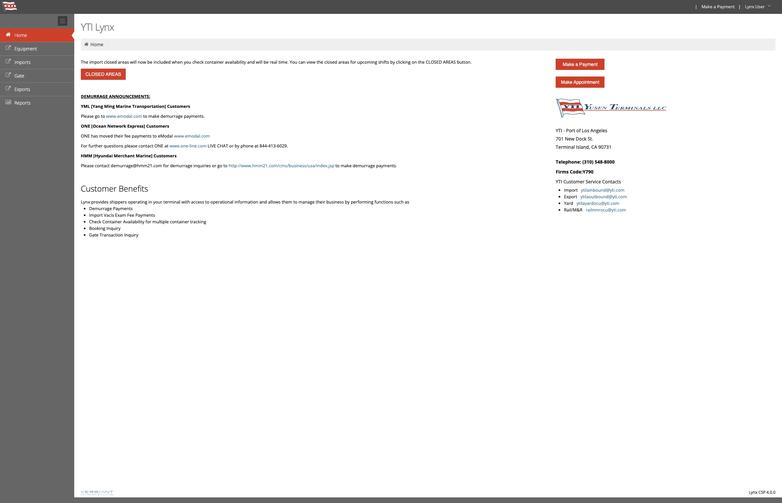Task type: locate. For each thing, give the bounding box(es) containing it.
import
[[89, 59, 103, 65]]

yti for yti - port of los angeles 701 new dock st. terminal island, ca 90731
[[556, 127, 563, 134]]

1 vertical spatial gate
[[89, 232, 99, 238]]

1 vertical spatial please
[[81, 163, 94, 169]]

1 external link image from the top
[[5, 73, 12, 78]]

0 vertical spatial yti
[[81, 20, 93, 34]]

|
[[696, 4, 698, 10], [739, 4, 741, 10]]

1 closed from the left
[[104, 59, 117, 65]]

equipment link
[[0, 42, 74, 55]]

1 horizontal spatial import
[[565, 187, 578, 193]]

external link image inside imports link
[[5, 59, 12, 64]]

will left real
[[256, 59, 263, 65]]

operating
[[128, 199, 147, 205]]

yti up home icon
[[81, 20, 93, 34]]

reports
[[14, 100, 31, 106]]

by right shifts
[[391, 59, 395, 65]]

[ocean
[[91, 123, 106, 129]]

los
[[582, 127, 590, 134]]

0 vertical spatial container
[[205, 59, 224, 65]]

make a payment link
[[699, 0, 738, 14], [556, 59, 605, 70]]

please down "yml" at the left top of page
[[81, 113, 94, 119]]

go down "[yang"
[[95, 113, 100, 119]]

and
[[247, 59, 255, 65], [260, 199, 267, 205]]

external link image inside equipment link
[[5, 46, 12, 51]]

questions
[[104, 143, 123, 149]]

at
[[165, 143, 169, 149], [255, 143, 259, 149]]

them
[[282, 199, 292, 205]]

1 horizontal spatial home link
[[90, 41, 104, 48]]

yti
[[81, 20, 93, 34], [556, 127, 563, 134], [556, 179, 563, 185]]

0 vertical spatial make
[[148, 113, 160, 119]]

0 horizontal spatial home
[[14, 32, 27, 38]]

1 vertical spatial make
[[341, 163, 352, 169]]

and left the allows
[[260, 199, 267, 205]]

1 vertical spatial and
[[260, 199, 267, 205]]

one for one [ocean network express] customers
[[81, 123, 90, 129]]

1 horizontal spatial gate
[[89, 232, 99, 238]]

be
[[147, 59, 153, 65], [264, 59, 269, 65]]

will
[[130, 59, 137, 65], [256, 59, 263, 65]]

yml
[[81, 103, 90, 109]]

further
[[89, 143, 103, 149]]

demurrage
[[161, 113, 183, 119], [170, 163, 193, 169], [353, 163, 375, 169]]

www.one-line.com link
[[170, 143, 207, 149]]

customers right transportation] on the top left of the page
[[167, 103, 190, 109]]

view
[[307, 59, 316, 65]]

payments
[[132, 133, 152, 139]]

customer
[[564, 179, 585, 185], [81, 183, 117, 194]]

0 vertical spatial one
[[81, 123, 90, 129]]

0 vertical spatial customers
[[167, 103, 190, 109]]

2 horizontal spatial by
[[391, 59, 395, 65]]

closed right view
[[325, 59, 337, 65]]

0 horizontal spatial be
[[147, 59, 153, 65]]

external link image
[[5, 46, 12, 51], [5, 59, 12, 64]]

home right home image
[[14, 32, 27, 38]]

their left fee
[[114, 133, 123, 139]]

shippers
[[110, 199, 127, 205]]

information
[[235, 199, 258, 205]]

please for please go to
[[81, 113, 94, 119]]

0 horizontal spatial the
[[317, 59, 324, 65]]

manage
[[299, 199, 315, 205]]

one has moved their fee payments to emodal www.emodal.com
[[81, 133, 210, 139]]

included
[[154, 59, 171, 65]]

lynx for lynx provides shippers operating in your terminal with access to operational information and allows them to manage their business by performing functions such as demurrage payments import vacis exam fee payments check container availability for multiple container tracking booking inquiry gate transaction inquiry
[[81, 199, 90, 205]]

0 horizontal spatial make a payment link
[[556, 59, 605, 70]]

demurrage
[[89, 206, 112, 212]]

1 vertical spatial payment
[[580, 62, 598, 67]]

4.0.0
[[767, 490, 776, 496]]

external link image for imports
[[5, 59, 12, 64]]

0 horizontal spatial and
[[247, 59, 255, 65]]

closed right import
[[104, 59, 117, 65]]

external link image for gate
[[5, 73, 12, 78]]

contact down [hyundai
[[95, 163, 110, 169]]

business
[[327, 199, 344, 205]]

external link image down home image
[[5, 46, 12, 51]]

None submit
[[81, 69, 126, 80]]

home link up the equipment
[[0, 28, 74, 42]]

1 vertical spatial yti
[[556, 127, 563, 134]]

lynx inside 'lynx provides shippers operating in your terminal with access to operational information and allows them to manage their business by performing functions such as demurrage payments import vacis exam fee payments check container availability for multiple container tracking booking inquiry gate transaction inquiry'
[[81, 199, 90, 205]]

yti inside yti - port of los angeles 701 new dock st. terminal island, ca 90731
[[556, 127, 563, 134]]

1 horizontal spatial be
[[264, 59, 269, 65]]

1 horizontal spatial go
[[218, 163, 222, 169]]

the right on
[[418, 59, 425, 65]]

be left real
[[264, 59, 269, 65]]

0 horizontal spatial contact
[[95, 163, 110, 169]]

one left '[ocean'
[[81, 123, 90, 129]]

0 vertical spatial gate
[[14, 73, 24, 79]]

import up the check
[[89, 212, 103, 218]]

functions
[[375, 199, 393, 205]]

1 vertical spatial for
[[163, 163, 169, 169]]

network
[[107, 123, 126, 129]]

0 vertical spatial payment
[[718, 4, 735, 10]]

appointment
[[574, 80, 600, 85]]

island,
[[577, 144, 591, 150]]

at left 844-
[[255, 143, 259, 149]]

please down hmm
[[81, 163, 94, 169]]

export
[[565, 194, 580, 200]]

yti down firms
[[556, 179, 563, 185]]

telephone: (310) 548-8000
[[556, 159, 615, 165]]

one down emodal
[[155, 143, 164, 149]]

yti for yti lynx
[[81, 20, 93, 34]]

railmnrocu@yti.com
[[586, 207, 627, 213]]

1 horizontal spatial will
[[256, 59, 263, 65]]

import up export at right top
[[565, 187, 578, 193]]

moved
[[99, 133, 113, 139]]

0 horizontal spatial make a payment
[[563, 62, 598, 67]]

by left the 'phone'
[[235, 143, 240, 149]]

and right availability
[[247, 59, 255, 65]]

1 vertical spatial container
[[170, 219, 189, 225]]

customers
[[167, 103, 190, 109], [146, 123, 169, 129], [154, 153, 177, 159]]

www.emodal.com link for to make demurrage payments.
[[106, 113, 142, 119]]

real
[[270, 59, 278, 65]]

when
[[172, 59, 183, 65]]

go right inquiries
[[218, 163, 222, 169]]

make a payment
[[702, 4, 735, 10], [563, 62, 598, 67]]

0 horizontal spatial gate
[[14, 73, 24, 79]]

0 horizontal spatial container
[[170, 219, 189, 225]]

0 vertical spatial home
[[14, 32, 27, 38]]

container left tracking
[[170, 219, 189, 225]]

0 vertical spatial www.emodal.com
[[106, 113, 142, 119]]

their right manage on the top of the page
[[316, 199, 325, 205]]

areas left now
[[118, 59, 129, 65]]

0 horizontal spatial |
[[696, 4, 698, 10]]

1 horizontal spatial www.emodal.com link
[[174, 133, 210, 139]]

for
[[81, 143, 87, 149]]

0 horizontal spatial payments.
[[184, 113, 205, 119]]

701
[[556, 136, 564, 142]]

clicking
[[396, 59, 411, 65]]

1 vertical spatial external link image
[[5, 59, 12, 64]]

contact
[[139, 143, 153, 149], [95, 163, 110, 169]]

0 vertical spatial external link image
[[5, 73, 12, 78]]

inquiries
[[194, 163, 211, 169]]

0 horizontal spatial payment
[[580, 62, 598, 67]]

on
[[412, 59, 417, 65]]

home right home icon
[[90, 41, 104, 48]]

1 vertical spatial make a payment link
[[556, 59, 605, 70]]

ytilayardocu@yti.com link
[[577, 200, 620, 206]]

closed
[[104, 59, 117, 65], [325, 59, 337, 65]]

1 be from the left
[[147, 59, 153, 65]]

1 vertical spatial their
[[316, 199, 325, 205]]

0 horizontal spatial will
[[130, 59, 137, 65]]

time.
[[279, 59, 289, 65]]

reports link
[[0, 96, 74, 110]]

lynx for lynx csp 4.0.0
[[750, 490, 758, 496]]

0 horizontal spatial import
[[89, 212, 103, 218]]

0 horizontal spatial by
[[235, 143, 240, 149]]

1 horizontal spatial payments
[[135, 212, 155, 218]]

imports link
[[0, 55, 74, 69]]

or right chat
[[229, 143, 234, 149]]

external link image for equipment
[[5, 46, 12, 51]]

fee
[[127, 212, 134, 218]]

0 horizontal spatial make
[[148, 113, 160, 119]]

home
[[14, 32, 27, 38], [90, 41, 104, 48]]

payment left lynx user
[[718, 4, 735, 10]]

will left now
[[130, 59, 137, 65]]

1 horizontal spatial the
[[418, 59, 425, 65]]

2 vertical spatial for
[[146, 219, 151, 225]]

customers down the www.one-
[[154, 153, 177, 159]]

announcements:
[[109, 93, 150, 99]]

areas left upcoming
[[339, 59, 350, 65]]

be right now
[[147, 59, 153, 65]]

0 horizontal spatial at
[[165, 143, 169, 149]]

1 areas from the left
[[118, 59, 129, 65]]

payments up availability
[[135, 212, 155, 218]]

inquiry down availability
[[124, 232, 138, 238]]

one left has
[[81, 133, 90, 139]]

0 vertical spatial by
[[391, 59, 395, 65]]

terminal
[[556, 144, 575, 150]]

0 vertical spatial import
[[565, 187, 578, 193]]

2 external link image from the top
[[5, 59, 12, 64]]

to
[[101, 113, 105, 119], [143, 113, 147, 119], [153, 133, 157, 139], [224, 163, 228, 169], [336, 163, 340, 169], [205, 199, 209, 205], [294, 199, 298, 205]]

1 external link image from the top
[[5, 46, 12, 51]]

0 vertical spatial www.emodal.com link
[[106, 113, 142, 119]]

yti lynx
[[81, 20, 114, 34]]

0 vertical spatial and
[[247, 59, 255, 65]]

areas
[[118, 59, 129, 65], [339, 59, 350, 65]]

demurrage@hmm21.com
[[111, 163, 162, 169]]

closed
[[426, 59, 442, 65]]

0 horizontal spatial payments
[[113, 206, 133, 212]]

1 vertical spatial make
[[563, 62, 575, 67]]

payment up appointment on the top of page
[[580, 62, 598, 67]]

0 horizontal spatial www.emodal.com link
[[106, 113, 142, 119]]

2 vertical spatial by
[[345, 199, 350, 205]]

www.emodal.com down marine
[[106, 113, 142, 119]]

or
[[229, 143, 234, 149], [212, 163, 216, 169]]

or right inquiries
[[212, 163, 216, 169]]

www.emodal.com link for one has moved their fee payments to emodal www.emodal.com
[[174, 133, 210, 139]]

1 horizontal spatial closed
[[325, 59, 337, 65]]

lynx user
[[746, 4, 765, 10]]

1 vertical spatial contact
[[95, 163, 110, 169]]

express]
[[127, 123, 145, 129]]

0 vertical spatial or
[[229, 143, 234, 149]]

payments up exam
[[113, 206, 133, 212]]

1 vertical spatial or
[[212, 163, 216, 169]]

external link image left imports
[[5, 59, 12, 64]]

customers for one [ocean network express] customers
[[146, 123, 169, 129]]

their
[[114, 133, 123, 139], [316, 199, 325, 205]]

by
[[391, 59, 395, 65], [235, 143, 240, 149], [345, 199, 350, 205]]

1 vertical spatial make a payment
[[563, 62, 598, 67]]

make appointment link
[[556, 77, 605, 88]]

1 horizontal spatial areas
[[339, 59, 350, 65]]

0 vertical spatial external link image
[[5, 46, 12, 51]]

1 vertical spatial inquiry
[[124, 232, 138, 238]]

1 please from the top
[[81, 113, 94, 119]]

www.emodal.com up www.one-line.com link
[[174, 133, 210, 139]]

customer benefits
[[81, 183, 148, 194]]

0 vertical spatial inquiry
[[107, 226, 121, 232]]

equipment
[[14, 46, 37, 52]]

button.
[[457, 59, 472, 65]]

external link image
[[5, 73, 12, 78], [5, 87, 12, 91]]

the right view
[[317, 59, 324, 65]]

0 vertical spatial please
[[81, 113, 94, 119]]

inquiry down container
[[107, 226, 121, 232]]

customer up provides
[[81, 183, 117, 194]]

with
[[182, 199, 190, 205]]

contact down one has moved their fee payments to emodal www.emodal.com
[[139, 143, 153, 149]]

www.emodal.com link
[[106, 113, 142, 119], [174, 133, 210, 139]]

1 horizontal spatial at
[[255, 143, 259, 149]]

1 horizontal spatial container
[[205, 59, 224, 65]]

0 horizontal spatial go
[[95, 113, 100, 119]]

angeles
[[591, 127, 608, 134]]

and inside 'lynx provides shippers operating in your terminal with access to operational information and allows them to manage their business by performing functions such as demurrage payments import vacis exam fee payments check container availability for multiple container tracking booking inquiry gate transaction inquiry'
[[260, 199, 267, 205]]

gate up exports
[[14, 73, 24, 79]]

home image
[[84, 42, 89, 47]]

import ytilainbound@yti.com
[[565, 187, 625, 193]]

1 vertical spatial www.emodal.com
[[174, 133, 210, 139]]

external link image inside the "gate" link
[[5, 73, 12, 78]]

0 horizontal spatial their
[[114, 133, 123, 139]]

please for please contact demurrage@hmm21.com for demurrage inquiries or go to
[[81, 163, 94, 169]]

1 horizontal spatial payment
[[718, 4, 735, 10]]

2 be from the left
[[264, 59, 269, 65]]

for
[[351, 59, 356, 65], [163, 163, 169, 169], [146, 219, 151, 225]]

gate down booking
[[89, 232, 99, 238]]

one for one has moved their fee payments to emodal www.emodal.com
[[81, 133, 90, 139]]

customer down firms code:y790
[[564, 179, 585, 185]]

exports
[[14, 86, 30, 92]]

1 horizontal spatial make
[[341, 163, 352, 169]]

by right business
[[345, 199, 350, 205]]

check
[[193, 59, 204, 65]]

1 vertical spatial external link image
[[5, 87, 12, 91]]

railmnrocu@yti.com link
[[586, 207, 627, 213]]

external link image inside exports link
[[5, 87, 12, 91]]

-
[[564, 127, 565, 134]]

2 vertical spatial yti
[[556, 179, 563, 185]]

1 vertical spatial import
[[89, 212, 103, 218]]

0 vertical spatial their
[[114, 133, 123, 139]]

1 horizontal spatial and
[[260, 199, 267, 205]]

for left upcoming
[[351, 59, 356, 65]]

angle down image
[[767, 4, 773, 8]]

2 please from the top
[[81, 163, 94, 169]]

www.emodal.com link up www.one-line.com link
[[174, 133, 210, 139]]

0 vertical spatial contact
[[139, 143, 153, 149]]

1 vertical spatial payments
[[135, 212, 155, 218]]

1 horizontal spatial a
[[714, 4, 717, 10]]

container right check
[[205, 59, 224, 65]]

home link right home icon
[[90, 41, 104, 48]]

at down emodal
[[165, 143, 169, 149]]

user
[[756, 4, 765, 10]]

www.emodal.com link down marine
[[106, 113, 142, 119]]

gate inside the "gate" link
[[14, 73, 24, 79]]

0 horizontal spatial a
[[576, 62, 579, 67]]

yti left -
[[556, 127, 563, 134]]

customers up emodal
[[146, 123, 169, 129]]

payments
[[113, 206, 133, 212], [135, 212, 155, 218]]

0 horizontal spatial closed
[[104, 59, 117, 65]]

2 external link image from the top
[[5, 87, 12, 91]]

for down for further questions please contact one at www.one-line.com live chat or by phone at 844-413-6029.
[[163, 163, 169, 169]]

versiant image
[[81, 491, 113, 496]]

go
[[95, 113, 100, 119], [218, 163, 222, 169]]

for left multiple
[[146, 219, 151, 225]]

1 vertical spatial www.emodal.com link
[[174, 133, 210, 139]]



Task type: vqa. For each thing, say whether or not it's contained in the screenshot.


Task type: describe. For each thing, give the bounding box(es) containing it.
1 horizontal spatial contact
[[139, 143, 153, 149]]

of
[[577, 127, 581, 134]]

[yang
[[91, 103, 103, 109]]

demurrage announcements:
[[81, 93, 150, 99]]

2 vertical spatial one
[[155, 143, 164, 149]]

st.
[[588, 136, 594, 142]]

marine
[[116, 103, 131, 109]]

benefits
[[119, 183, 148, 194]]

import inside 'lynx provides shippers operating in your terminal with access to operational information and allows them to manage their business by performing functions such as demurrage payments import vacis exam fee payments check container availability for multiple container tracking booking inquiry gate transaction inquiry'
[[89, 212, 103, 218]]

0 horizontal spatial or
[[212, 163, 216, 169]]

availability
[[225, 59, 246, 65]]

gate inside 'lynx provides shippers operating in your terminal with access to operational information and allows them to manage their business by performing functions such as demurrage payments import vacis exam fee payments check container availability for multiple container tracking booking inquiry gate transaction inquiry'
[[89, 232, 99, 238]]

one [ocean network express] customers
[[81, 123, 169, 129]]

1 vertical spatial a
[[576, 62, 579, 67]]

http://www.hmm21.com/cms/business/usa/index.jsp link
[[229, 163, 335, 169]]

fee
[[125, 133, 131, 139]]

0 vertical spatial a
[[714, 4, 717, 10]]

ytilaoutbound@yti.com link
[[581, 194, 627, 200]]

www.one-
[[170, 143, 190, 149]]

2 vertical spatial make
[[562, 80, 573, 85]]

0 horizontal spatial home link
[[0, 28, 74, 42]]

you
[[290, 59, 298, 65]]

0 horizontal spatial inquiry
[[107, 226, 121, 232]]

vacis
[[104, 212, 114, 218]]

provides
[[91, 199, 109, 205]]

0 horizontal spatial www.emodal.com
[[106, 113, 142, 119]]

hmm [hyundai merchant marine] customers
[[81, 153, 177, 159]]

emodal
[[158, 133, 173, 139]]

0 vertical spatial for
[[351, 59, 356, 65]]

external link image for exports
[[5, 87, 12, 91]]

demurrage
[[81, 93, 108, 99]]

1 horizontal spatial customer
[[564, 179, 585, 185]]

[hyundai
[[93, 153, 113, 159]]

now
[[138, 59, 146, 65]]

shifts
[[379, 59, 389, 65]]

for further questions please contact one at www.one-line.com live chat or by phone at 844-413-6029.
[[81, 143, 288, 149]]

2 at from the left
[[255, 143, 259, 149]]

bar chart image
[[5, 100, 12, 105]]

transportation]
[[132, 103, 166, 109]]

1 vertical spatial by
[[235, 143, 240, 149]]

6029.
[[277, 143, 288, 149]]

the import closed areas will now be included when you check container availability and will be real time.  you can view the closed areas for upcoming shifts by clicking on the closed areas button.
[[81, 59, 472, 65]]

1 horizontal spatial home
[[90, 41, 104, 48]]

http://www.hmm21.com/cms/business/usa/index.jsp
[[229, 163, 335, 169]]

1 the from the left
[[317, 59, 324, 65]]

1 horizontal spatial make a payment link
[[699, 0, 738, 14]]

2 | from the left
[[739, 4, 741, 10]]

1 will from the left
[[130, 59, 137, 65]]

yti for yti customer service contacts
[[556, 179, 563, 185]]

413-
[[269, 143, 277, 149]]

new
[[565, 136, 575, 142]]

yml [yang ming marine transportation] customers
[[81, 103, 190, 109]]

0 vertical spatial payments
[[113, 206, 133, 212]]

yti customer service contacts
[[556, 179, 622, 185]]

1 horizontal spatial inquiry
[[124, 232, 138, 238]]

live
[[208, 143, 216, 149]]

performing
[[351, 199, 374, 205]]

contacts
[[603, 179, 622, 185]]

please go to www.emodal.com to make demurrage payments.
[[81, 113, 205, 119]]

areas
[[443, 59, 456, 65]]

yti - port of los angeles 701 new dock st. terminal island, ca 90731
[[556, 127, 612, 150]]

such
[[395, 199, 404, 205]]

check
[[89, 219, 101, 225]]

access
[[191, 199, 204, 205]]

can
[[299, 59, 306, 65]]

telephone:
[[556, 159, 582, 165]]

you
[[184, 59, 191, 65]]

1 at from the left
[[165, 143, 169, 149]]

lynx for lynx user
[[746, 4, 755, 10]]

please
[[125, 143, 138, 149]]

844-
[[260, 143, 269, 149]]

terminal
[[164, 199, 180, 205]]

0 vertical spatial payments.
[[184, 113, 205, 119]]

their inside 'lynx provides shippers operating in your terminal with access to operational information and allows them to manage their business by performing functions such as demurrage payments import vacis exam fee payments check container availability for multiple container tracking booking inquiry gate transaction inquiry'
[[316, 199, 325, 205]]

1 horizontal spatial payments.
[[376, 163, 397, 169]]

2 closed from the left
[[325, 59, 337, 65]]

0 horizontal spatial customer
[[81, 183, 117, 194]]

line.com
[[190, 143, 207, 149]]

ytilainbound@yti.com link
[[582, 187, 625, 193]]

customers for hmm [hyundai merchant marine] customers
[[154, 153, 177, 159]]

ming
[[104, 103, 115, 109]]

1 | from the left
[[696, 4, 698, 10]]

transaction
[[100, 232, 123, 238]]

please contact demurrage@hmm21.com for demurrage inquiries or go to http://www.hmm21.com/cms/business/usa/index.jsp to make demurrage payments.
[[81, 163, 397, 169]]

firms code:y790
[[556, 169, 594, 175]]

2 will from the left
[[256, 59, 263, 65]]

tracking
[[190, 219, 206, 225]]

1 horizontal spatial www.emodal.com
[[174, 133, 210, 139]]

has
[[91, 133, 98, 139]]

yard
[[565, 200, 576, 206]]

lynx csp 4.0.0
[[750, 490, 776, 496]]

2 the from the left
[[418, 59, 425, 65]]

exports link
[[0, 83, 74, 96]]

exam
[[115, 212, 126, 218]]

ytilaoutbound@yti.com
[[581, 194, 627, 200]]

operational
[[211, 199, 234, 205]]

chat
[[217, 143, 228, 149]]

by inside 'lynx provides shippers operating in your terminal with access to operational information and allows them to manage their business by performing functions such as demurrage payments import vacis exam fee payments check container availability for multiple container tracking booking inquiry gate transaction inquiry'
[[345, 199, 350, 205]]

ytilayardocu@yti.com
[[577, 200, 620, 206]]

home image
[[5, 32, 12, 37]]

1 horizontal spatial or
[[229, 143, 234, 149]]

rail/m&r
[[565, 207, 585, 213]]

0 vertical spatial go
[[95, 113, 100, 119]]

8000
[[605, 159, 615, 165]]

container
[[102, 219, 122, 225]]

1 horizontal spatial make a payment
[[702, 4, 735, 10]]

container inside 'lynx provides shippers operating in your terminal with access to operational information and allows them to manage their business by performing functions such as demurrage payments import vacis exam fee payments check container availability for multiple container tracking booking inquiry gate transaction inquiry'
[[170, 219, 189, 225]]

service
[[586, 179, 602, 185]]

0 vertical spatial make
[[702, 4, 713, 10]]

1 horizontal spatial for
[[163, 163, 169, 169]]

phone
[[241, 143, 254, 149]]

upcoming
[[358, 59, 378, 65]]

the
[[81, 59, 88, 65]]

for inside 'lynx provides shippers operating in your terminal with access to operational information and allows them to manage their business by performing functions such as demurrage payments import vacis exam fee payments check container availability for multiple container tracking booking inquiry gate transaction inquiry'
[[146, 219, 151, 225]]

2 areas from the left
[[339, 59, 350, 65]]

in
[[148, 199, 152, 205]]

code:y790
[[570, 169, 594, 175]]



